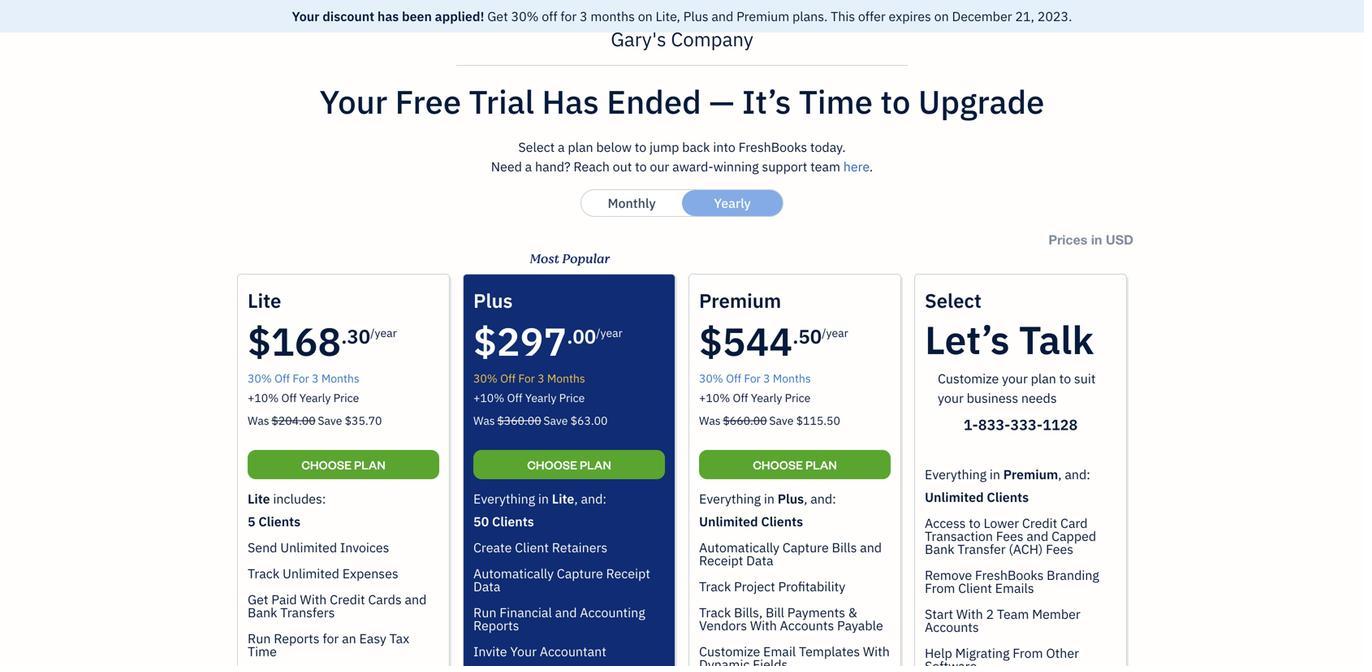 Task type: locate. For each thing, give the bounding box(es) containing it.
choose up everything in plus , and: unlimited clients
[[753, 457, 803, 472]]

0 horizontal spatial freshbooks
[[739, 138, 807, 156]]

choose plan
[[302, 457, 386, 472], [527, 457, 611, 472], [753, 457, 837, 472]]

2 +10% from the left
[[474, 390, 505, 405]]

3 up $360.00
[[538, 371, 545, 386]]

yearly up $360.00
[[525, 390, 557, 405]]

0 horizontal spatial capture
[[557, 565, 603, 582]]

choose plan button for 50
[[699, 450, 891, 479]]

1 horizontal spatial select
[[925, 288, 982, 313]]

1 horizontal spatial data
[[747, 552, 774, 569]]

was for plus
[[474, 413, 495, 428]]

unlimited up 'access'
[[925, 489, 984, 506]]

get paid with credit cards and bank transfers
[[248, 591, 427, 621]]

. up 30% off for 3 months +10% off yearly price was $660.00 save $115.50
[[793, 324, 799, 349]]

for inside the 30% off for 3 months +10% off yearly price was $360.00 save $63.00
[[519, 371, 535, 386]]

1 price from the left
[[334, 390, 359, 405]]

0 horizontal spatial create
[[474, 539, 512, 556]]

lite,
[[656, 8, 681, 25]]

0 horizontal spatial choose plan
[[302, 457, 386, 472]]

get right applied!
[[487, 8, 508, 25]]

customize for fields
[[699, 643, 760, 660]]

price up $63.00
[[559, 390, 585, 405]]

2 horizontal spatial and:
[[1065, 466, 1091, 483]]

create new …
[[1022, 69, 1132, 92]]

0 horizontal spatial select
[[519, 138, 555, 156]]

everything down $660.00
[[699, 490, 761, 507]]

cards
[[368, 591, 402, 608]]

automatically inside automatically capture receipt data
[[474, 565, 554, 582]]

choose for 00
[[527, 457, 578, 472]]

choose plan button
[[248, 450, 439, 479], [474, 450, 665, 479], [699, 450, 891, 479]]

yearly inside the 30% off for 3 months +10% off yearly price was $360.00 save $63.00
[[525, 390, 557, 405]]

freshbooks inside the select a plan below to jump back into freshbooks today. need a hand? reach out to our award-winning support team here .
[[739, 138, 807, 156]]

0 horizontal spatial credit
[[330, 591, 365, 608]]

0 horizontal spatial and:
[[581, 490, 607, 507]]

for up $204.00
[[293, 371, 309, 386]]

+10% up $204.00
[[248, 390, 279, 405]]

bank
[[925, 541, 955, 558], [248, 604, 277, 621]]

capture inside automatically capture receipt data
[[557, 565, 603, 582]]

receipt
[[699, 552, 743, 569], [606, 565, 650, 582]]

yearly down the winning
[[714, 195, 751, 212]]

months for 00
[[547, 371, 585, 386]]

unlimited inside everything in premium , and: unlimited clients
[[925, 489, 984, 506]]

suit
[[1075, 370, 1096, 387]]

everything up 'access'
[[925, 466, 987, 483]]

0 horizontal spatial get
[[248, 591, 268, 608]]

plan inside the select a plan below to jump back into freshbooks today. need a hand? reach out to our award-winning support team here .
[[568, 138, 593, 156]]

track inside track bills, bill payments & vendors with accounts payable
[[699, 604, 731, 621]]

with inside track bills, bill payments & vendors with accounts payable
[[750, 617, 777, 634]]

your up business
[[1002, 370, 1028, 387]]

2 horizontal spatial was
[[699, 413, 721, 428]]

50 inside everything in lite , and: 50 clients
[[474, 513, 489, 530]]

save inside the 30% off for 3 months +10% off yearly price was $360.00 save $63.00
[[544, 413, 568, 428]]

. left profit
[[341, 324, 347, 349]]

automatically inside automatically capture bills and receipt data
[[699, 539, 780, 556]]

1 horizontal spatial was
[[474, 413, 495, 428]]

profit
[[382, 329, 427, 353]]

winning
[[714, 158, 759, 175]]

months down 00
[[547, 371, 585, 386]]

in inside everything in lite , and: 50 clients
[[538, 490, 549, 507]]

off
[[542, 8, 558, 25]]

2 horizontal spatial for
[[744, 371, 761, 386]]

1 vertical spatial your
[[320, 80, 388, 123]]

3 was from the left
[[699, 413, 721, 428]]

price inside 30% off for 3 months +10% off yearly price was $660.00 save $115.50
[[785, 390, 811, 405]]

price up $115.50
[[785, 390, 811, 405]]

1 for from the left
[[293, 371, 309, 386]]

30% off for 3 months +10% off yearly price was $360.00 save $63.00
[[474, 371, 608, 428]]

30% for premium
[[699, 371, 724, 386]]

1 on from the left
[[638, 8, 653, 25]]

for up $360.00
[[519, 371, 535, 386]]

months inside 30% off for 3 months +10% off yearly price was $204.00 save $35.70
[[322, 371, 360, 386]]

for right off
[[561, 8, 577, 25]]

30% inside 30% off for 3 months +10% off yearly price was $660.00 save $115.50
[[699, 371, 724, 386]]

in for plus
[[764, 490, 775, 507]]

save inside 30% off for 3 months +10% off yearly price was $204.00 save $35.70
[[318, 413, 342, 428]]

premium down 333-
[[1004, 466, 1059, 483]]

customize your plan to suit your business needs
[[938, 370, 1096, 407]]

/year
[[371, 325, 397, 340], [596, 325, 623, 340], [822, 325, 849, 340]]

in up automatically capture bills and receipt data
[[764, 490, 775, 507]]

accounts inside track bills, bill payments & vendors with accounts payable
[[780, 617, 834, 634]]

your
[[292, 8, 320, 25], [320, 80, 388, 123], [510, 643, 537, 660]]

00
[[573, 324, 596, 349]]

clients inside everything in premium , and: unlimited clients
[[987, 489, 1029, 506]]

capped
[[1052, 528, 1097, 545]]

from left other
[[1013, 645, 1043, 662]]

2 was from the left
[[474, 413, 495, 428]]

data up project at bottom
[[747, 552, 774, 569]]

2 for from the left
[[519, 371, 535, 386]]

+10% inside 30% off for 3 months +10% off yearly price was $660.00 save $115.50
[[699, 390, 730, 405]]

credit for transfers
[[330, 591, 365, 608]]

with inside "customize email templates with dynamic fields"
[[863, 643, 890, 660]]

2 horizontal spatial everything
[[925, 466, 987, 483]]

choose up includes:
[[302, 457, 352, 472]]

0 horizontal spatial plus
[[684, 8, 709, 25]]

in up lower
[[990, 466, 1001, 483]]

save inside 30% off for 3 months +10% off yearly price was $660.00 save $115.50
[[770, 413, 794, 428]]

accounts
[[780, 617, 834, 634], [925, 619, 979, 636]]

(ach)
[[1009, 541, 1043, 558]]

0 horizontal spatial premium
[[737, 8, 790, 25]]

new
[[1081, 69, 1116, 92]]

choose plan for 00
[[527, 457, 611, 472]]

everything in lite , and: 50 clients
[[474, 490, 607, 530]]

plus up automatically capture bills and receipt data
[[778, 490, 804, 507]]

1 horizontal spatial capture
[[783, 539, 829, 556]]

unlimited inside everything in plus , and: unlimited clients
[[699, 513, 758, 530]]

plan down $35.70
[[354, 457, 386, 472]]

for inside 30% off for 3 months +10% off yearly price was $660.00 save $115.50
[[744, 371, 761, 386]]

was for lite
[[248, 413, 269, 428]]

from up start
[[925, 580, 955, 597]]

1 horizontal spatial premium
[[1004, 466, 1059, 483]]

on right expires
[[935, 8, 949, 25]]

total
[[338, 329, 379, 353]]

choose plan button down $35.70
[[248, 450, 439, 479]]

2 choose plan button from the left
[[474, 450, 665, 479]]

+10% up $660.00
[[699, 390, 730, 405]]

for inside 30% off for 3 months +10% off yearly price was $204.00 save $35.70
[[293, 371, 309, 386]]

0 horizontal spatial 50
[[474, 513, 489, 530]]

1 vertical spatial run
[[248, 630, 271, 647]]

automatically down create client retainers
[[474, 565, 554, 582]]

reports
[[474, 617, 519, 634], [274, 630, 320, 647]]

. inside the select a plan below to jump back into freshbooks today. need a hand? reach out to our award-winning support team here .
[[870, 158, 873, 175]]

, inside everything in plus , and: unlimited clients
[[804, 490, 808, 507]]

2 horizontal spatial choose plan
[[753, 457, 837, 472]]

your right invite
[[510, 643, 537, 660]]

with down payable
[[863, 643, 890, 660]]

3 choose plan from the left
[[753, 457, 837, 472]]

3 inside 30% off for 3 months +10% off yearly price was $204.00 save $35.70
[[312, 371, 319, 386]]

0 horizontal spatial data
[[474, 578, 501, 595]]

clients inside everything in plus , and: unlimited clients
[[761, 513, 803, 530]]

0 vertical spatial plan
[[568, 138, 593, 156]]

automatically capture receipt data
[[474, 565, 650, 595]]

0 vertical spatial freshbooks
[[739, 138, 807, 156]]

monthly
[[608, 195, 656, 212]]

reports inside run reports for an easy tax time
[[274, 630, 320, 647]]

0 horizontal spatial ,
[[575, 490, 578, 507]]

let's
[[925, 314, 1010, 365]]

30% for plus
[[474, 371, 498, 386]]

2 months from the left
[[547, 371, 585, 386]]

0 horizontal spatial months
[[322, 371, 360, 386]]

in inside everything in plus , and: unlimited clients
[[764, 490, 775, 507]]

track for 30
[[248, 565, 280, 582]]

1 plan from the left
[[354, 457, 386, 472]]

price up $35.70
[[334, 390, 359, 405]]

save for 00
[[544, 413, 568, 428]]

choose plan down $35.70
[[302, 457, 386, 472]]

select inside the select a plan below to jump back into freshbooks today. need a hand? reach out to our award-winning support team here .
[[519, 138, 555, 156]]

and
[[712, 8, 734, 25], [1027, 528, 1049, 545], [860, 539, 882, 556], [405, 591, 427, 608], [555, 604, 577, 621]]

1 was from the left
[[248, 413, 269, 428]]

and right cards
[[405, 591, 427, 608]]

your for your free trial has ended — it's time to upgrade
[[320, 80, 388, 123]]

freshbooks down (ach)
[[975, 567, 1044, 584]]

0 vertical spatial credit
[[1023, 515, 1058, 532]]

50 up 30% off for 3 months +10% off yearly price was $660.00 save $115.50
[[799, 324, 822, 349]]

a up hand?
[[558, 138, 565, 156]]

1 save from the left
[[318, 413, 342, 428]]

in for lite
[[538, 490, 549, 507]]

lite up retainers
[[552, 490, 575, 507]]

choose plan button for 00
[[474, 450, 665, 479]]

price for 30
[[334, 390, 359, 405]]

customize inside the customize your plan to suit your business needs
[[938, 370, 999, 387]]

0 horizontal spatial customize
[[699, 643, 760, 660]]

1 horizontal spatial price
[[559, 390, 585, 405]]

premium
[[737, 8, 790, 25], [1004, 466, 1059, 483]]

1 vertical spatial plus
[[778, 490, 804, 507]]

and: up card
[[1065, 466, 1091, 483]]

freshbooks inside "remove freshbooks branding from client emails"
[[975, 567, 1044, 584]]

start with 2 team member accounts
[[925, 606, 1081, 636]]

50 up create client retainers
[[474, 513, 489, 530]]

save left $35.70
[[318, 413, 342, 428]]

+10% for lite
[[248, 390, 279, 405]]

and: inside everything in plus , and: unlimited clients
[[811, 490, 836, 507]]

1 lite from the left
[[248, 490, 270, 507]]

create down everything in lite , and: 50 clients
[[474, 539, 512, 556]]

3 inside the 30% off for 3 months +10% off yearly price was $360.00 save $63.00
[[538, 371, 545, 386]]

credit
[[1023, 515, 1058, 532], [330, 591, 365, 608]]

data up financial
[[474, 578, 501, 595]]

2 /year from the left
[[596, 325, 623, 340]]

was inside the 30% off for 3 months +10% off yearly price was $360.00 save $63.00
[[474, 413, 495, 428]]

+10% inside the 30% off for 3 months +10% off yearly price was $360.00 save $63.00
[[474, 390, 505, 405]]

unlimited
[[925, 489, 984, 506], [699, 513, 758, 530], [280, 539, 337, 556], [283, 565, 339, 582]]

plus
[[684, 8, 709, 25], [778, 490, 804, 507]]

software
[[925, 658, 977, 666]]

plan for 30
[[354, 457, 386, 472]]

yearly up $660.00
[[751, 390, 782, 405]]

3 plan from the left
[[806, 457, 837, 472]]

today.
[[811, 138, 846, 156]]

1 vertical spatial client
[[959, 580, 992, 597]]

yearly inside button
[[714, 195, 751, 212]]

1 horizontal spatial a
[[558, 138, 565, 156]]

1 vertical spatial capture
[[557, 565, 603, 582]]

run inside run reports for an easy tax time
[[248, 630, 271, 647]]

&
[[849, 604, 858, 621]]

. right the team
[[870, 158, 873, 175]]

1 vertical spatial premium
[[1004, 466, 1059, 483]]

1 vertical spatial data
[[474, 578, 501, 595]]

credit inside get paid with credit cards and bank transfers
[[330, 591, 365, 608]]

help
[[925, 645, 953, 662]]

customize down vendors
[[699, 643, 760, 660]]

plan for 00
[[580, 457, 611, 472]]

1 horizontal spatial freshbooks
[[975, 567, 1044, 584]]

and: inside everything in lite , and: 50 clients
[[581, 490, 607, 507]]

price inside the 30% off for 3 months +10% off yearly price was $360.00 save $63.00
[[559, 390, 585, 405]]

yearly for lite
[[300, 390, 331, 405]]

3 for from the left
[[744, 371, 761, 386]]

clients inside everything in lite , and: 50 clients
[[492, 513, 534, 530]]

into
[[713, 138, 736, 156]]

create inside the create new … button
[[1022, 69, 1077, 92]]

select up let's
[[925, 288, 982, 313]]

your for your discount has been applied! get 30% off for 3 months on lite, plus and premium plans. this offer expires on december 21, 2023.
[[292, 8, 320, 25]]

run inside run financial and accounting reports
[[474, 604, 497, 621]]

customize inside "customize email templates with dynamic fields"
[[699, 643, 760, 660]]

0 vertical spatial customize
[[938, 370, 999, 387]]

bank down 'access'
[[925, 541, 955, 558]]

premium
[[699, 288, 782, 313]]

1 horizontal spatial receipt
[[699, 552, 743, 569]]

$660.00
[[723, 413, 767, 428]]

paid
[[272, 591, 297, 608]]

bills
[[832, 539, 857, 556]]

capture inside automatically capture bills and receipt data
[[783, 539, 829, 556]]

bank inside get paid with credit cards and bank transfers
[[248, 604, 277, 621]]

and: for 00
[[581, 490, 607, 507]]

remove
[[925, 567, 972, 584]]

from
[[925, 580, 955, 597], [1013, 645, 1043, 662]]

, for 00
[[575, 490, 578, 507]]

1 horizontal spatial 50
[[799, 324, 822, 349]]

, down "1128"
[[1059, 466, 1062, 483]]

was left $204.00
[[248, 413, 269, 428]]

payments
[[788, 604, 846, 621]]

0 vertical spatial time
[[799, 80, 873, 123]]

months
[[322, 371, 360, 386], [547, 371, 585, 386], [773, 371, 811, 386]]

/year for 50
[[822, 325, 849, 340]]

2 horizontal spatial plan
[[806, 457, 837, 472]]

3 up $660.00
[[764, 371, 770, 386]]

lower
[[984, 515, 1019, 532]]

fees up branding
[[1046, 541, 1074, 558]]

and left capped
[[1027, 528, 1049, 545]]

1 horizontal spatial fees
[[1046, 541, 1074, 558]]

plan up reach
[[568, 138, 593, 156]]

with left 2
[[957, 606, 983, 623]]

run reports for an easy tax time
[[248, 630, 410, 660]]

0 horizontal spatial save
[[318, 413, 342, 428]]

for inside run reports for an easy tax time
[[323, 630, 339, 647]]

credit inside access to lower credit card transaction fees and capped bank transfer (ach) fees
[[1023, 515, 1058, 532]]

expenses
[[343, 565, 399, 582]]

help migrating from other software
[[925, 645, 1079, 666]]

0 vertical spatial premium
[[737, 8, 790, 25]]

premium inside everything in premium , and: unlimited clients
[[1004, 466, 1059, 483]]

0 horizontal spatial reports
[[274, 630, 320, 647]]

december
[[952, 8, 1013, 25]]

in left the usd
[[1092, 232, 1103, 247]]

1 vertical spatial automatically
[[474, 565, 554, 582]]

capture for bills
[[783, 539, 829, 556]]

choose for 50
[[753, 457, 803, 472]]

payable
[[837, 617, 884, 634]]

2 horizontal spatial choose
[[753, 457, 803, 472]]

1 choose from the left
[[302, 457, 352, 472]]

0 horizontal spatial bank
[[248, 604, 277, 621]]

plus
[[474, 288, 513, 313]]

3 /year from the left
[[822, 325, 849, 340]]

select
[[519, 138, 555, 156], [925, 288, 982, 313]]

1 horizontal spatial credit
[[1023, 515, 1058, 532]]

yearly
[[714, 195, 751, 212], [300, 390, 331, 405], [525, 390, 557, 405], [751, 390, 782, 405]]

1 horizontal spatial choose plan button
[[474, 450, 665, 479]]

0 vertical spatial select
[[519, 138, 555, 156]]

3 choose from the left
[[753, 457, 803, 472]]

3 choose plan button from the left
[[699, 450, 891, 479]]

price inside 30% off for 3 months +10% off yearly price was $204.00 save $35.70
[[334, 390, 359, 405]]

capture left bills
[[783, 539, 829, 556]]

30% up $360.00
[[474, 371, 498, 386]]

plan down $115.50
[[806, 457, 837, 472]]

/year inside . 30 /year
[[371, 325, 397, 340]]

reports up invite
[[474, 617, 519, 634]]

0 horizontal spatial choose plan button
[[248, 450, 439, 479]]

business
[[967, 389, 1019, 407]]

and down automatically capture receipt data
[[555, 604, 577, 621]]

30% up $660.00
[[699, 371, 724, 386]]

credit for and
[[1023, 515, 1058, 532]]

30% inside the 30% off for 3 months +10% off yearly price was $360.00 save $63.00
[[474, 371, 498, 386]]

fees
[[996, 528, 1024, 545], [1046, 541, 1074, 558]]

30% for lite
[[248, 371, 272, 386]]

yearly for premium
[[751, 390, 782, 405]]

0 horizontal spatial a
[[525, 158, 532, 175]]

was left $360.00
[[474, 413, 495, 428]]

0 vertical spatial your
[[292, 8, 320, 25]]

1 horizontal spatial customize
[[938, 370, 999, 387]]

, inside everything in lite , and: 50 clients
[[575, 490, 578, 507]]

your left free
[[320, 80, 388, 123]]

, up automatically capture bills and receipt data
[[804, 490, 808, 507]]

0 horizontal spatial client
[[515, 539, 549, 556]]

3 for premium
[[764, 371, 770, 386]]

2 lite from the left
[[552, 490, 575, 507]]

save for 30
[[318, 413, 342, 428]]

1 horizontal spatial months
[[547, 371, 585, 386]]

plus up gary's company
[[684, 8, 709, 25]]

0 horizontal spatial automatically
[[474, 565, 554, 582]]

1 horizontal spatial save
[[544, 413, 568, 428]]

. for 30
[[341, 324, 347, 349]]

member
[[1032, 606, 1081, 623]]

project
[[734, 578, 776, 595]]

/year inside . 00 /year
[[596, 325, 623, 340]]

2 choose from the left
[[527, 457, 578, 472]]

1 horizontal spatial reports
[[474, 617, 519, 634]]

30% inside 30% off for 3 months +10% off yearly price was $204.00 save $35.70
[[248, 371, 272, 386]]

0 vertical spatial get
[[487, 8, 508, 25]]

0 horizontal spatial was
[[248, 413, 269, 428]]

1 choose plan button from the left
[[248, 450, 439, 479]]

0 horizontal spatial time
[[248, 643, 277, 660]]

client down everything in lite , and: 50 clients
[[515, 539, 549, 556]]

receipt up project at bottom
[[699, 552, 743, 569]]

1 months from the left
[[322, 371, 360, 386]]

unlimited up automatically capture bills and receipt data
[[699, 513, 758, 530]]

was
[[248, 413, 269, 428], [474, 413, 495, 428], [699, 413, 721, 428]]

get inside get paid with credit cards and bank transfers
[[248, 591, 268, 608]]

clients up automatically capture bills and receipt data
[[761, 513, 803, 530]]

track left bills,
[[699, 604, 731, 621]]

50
[[799, 324, 822, 349], [474, 513, 489, 530]]

was inside 30% off for 3 months +10% off yearly price was $204.00 save $35.70
[[248, 413, 269, 428]]

3 save from the left
[[770, 413, 794, 428]]

, up retainers
[[575, 490, 578, 507]]

$63.00
[[571, 413, 608, 428]]

30% up $204.00
[[248, 371, 272, 386]]

yearly inside 30% off for 3 months +10% off yearly price was $204.00 save $35.70
[[300, 390, 331, 405]]

save left $63.00
[[544, 413, 568, 428]]

1 vertical spatial time
[[248, 643, 277, 660]]

1 vertical spatial get
[[248, 591, 268, 608]]

+10% inside 30% off for 3 months +10% off yearly price was $204.00 save $35.70
[[248, 390, 279, 405]]

months inside 30% off for 3 months +10% off yearly price was $660.00 save $115.50
[[773, 371, 811, 386]]

3 for lite
[[312, 371, 319, 386]]

2 horizontal spatial choose plan button
[[699, 450, 891, 479]]

plan up the needs
[[1031, 370, 1057, 387]]

2 horizontal spatial /year
[[822, 325, 849, 340]]

2 choose plan from the left
[[527, 457, 611, 472]]

months up $115.50
[[773, 371, 811, 386]]

here link
[[844, 158, 870, 175]]

months inside the 30% off for 3 months +10% off yearly price was $360.00 save $63.00
[[547, 371, 585, 386]]

and: inside everything in premium , and: unlimited clients
[[1065, 466, 1091, 483]]

2 horizontal spatial +10%
[[699, 390, 730, 405]]

0 vertical spatial your
[[1002, 370, 1028, 387]]

main element
[[0, 0, 179, 666]]

and inside automatically capture bills and receipt data
[[860, 539, 882, 556]]

track left project at bottom
[[699, 578, 731, 595]]

hand?
[[535, 158, 571, 175]]

0 horizontal spatial from
[[925, 580, 955, 597]]

a right need
[[525, 158, 532, 175]]

your up 1-
[[938, 389, 964, 407]]

, inside everything in premium , and: unlimited clients
[[1059, 466, 1062, 483]]

1 vertical spatial from
[[1013, 645, 1043, 662]]

1 /year from the left
[[371, 325, 397, 340]]

create for create new …
[[1022, 69, 1077, 92]]

1 choose plan from the left
[[302, 457, 386, 472]]

1 horizontal spatial /year
[[596, 325, 623, 340]]

0 vertical spatial run
[[474, 604, 497, 621]]

1 +10% from the left
[[248, 390, 279, 405]]

everything inside everything in plus , and: unlimited clients
[[699, 490, 761, 507]]

everything up create client retainers
[[474, 490, 535, 507]]

2 horizontal spatial ,
[[1059, 466, 1062, 483]]

0 horizontal spatial lite
[[248, 490, 270, 507]]

1 vertical spatial a
[[525, 158, 532, 175]]

1 vertical spatial customize
[[699, 643, 760, 660]]

yearly inside 30% off for 3 months +10% off yearly price was $660.00 save $115.50
[[751, 390, 782, 405]]

0 horizontal spatial receipt
[[606, 565, 650, 582]]

1 horizontal spatial for
[[561, 8, 577, 25]]

1 horizontal spatial plan
[[580, 457, 611, 472]]

automatically for automatically capture receipt data
[[474, 565, 554, 582]]

accounts up "customize email templates with dynamic fields"
[[780, 617, 834, 634]]

3 price from the left
[[785, 390, 811, 405]]

in
[[1092, 232, 1103, 247], [990, 466, 1001, 483], [538, 490, 549, 507], [764, 490, 775, 507]]

freshbooks up "support"
[[739, 138, 807, 156]]

months down total
[[322, 371, 360, 386]]

2 plan from the left
[[580, 457, 611, 472]]

2 vertical spatial your
[[510, 643, 537, 660]]

2 horizontal spatial price
[[785, 390, 811, 405]]

select a plan below to jump back into freshbooks today. need a hand? reach out to our award-winning support team here .
[[491, 138, 873, 175]]

support
[[762, 158, 808, 175]]

/year inside . 50 /year
[[822, 325, 849, 340]]

usd
[[1106, 232, 1134, 247]]

. for 00
[[567, 324, 573, 349]]

track down send
[[248, 565, 280, 582]]

data
[[747, 552, 774, 569], [474, 578, 501, 595]]

1 horizontal spatial +10%
[[474, 390, 505, 405]]

1 horizontal spatial lite
[[552, 490, 575, 507]]

1 horizontal spatial choose
[[527, 457, 578, 472]]

premium left plans.
[[737, 8, 790, 25]]

3 inside 30% off for 3 months +10% off yearly price was $660.00 save $115.50
[[764, 371, 770, 386]]

1 horizontal spatial automatically
[[699, 539, 780, 556]]

time up today.
[[799, 80, 873, 123]]

3 months from the left
[[773, 371, 811, 386]]

0 horizontal spatial your
[[938, 389, 964, 407]]

with up email
[[750, 617, 777, 634]]

transaction
[[925, 528, 993, 545]]

in up create client retainers
[[538, 490, 549, 507]]

2 save from the left
[[544, 413, 568, 428]]

for up $660.00
[[744, 371, 761, 386]]

1 vertical spatial select
[[925, 288, 982, 313]]

on left lite,
[[638, 8, 653, 25]]

back
[[682, 138, 710, 156]]

1 horizontal spatial client
[[959, 580, 992, 597]]

2 price from the left
[[559, 390, 585, 405]]

was inside 30% off for 3 months +10% off yearly price was $660.00 save $115.50
[[699, 413, 721, 428]]

1 horizontal spatial on
[[935, 8, 949, 25]]

create left "new"
[[1022, 69, 1077, 92]]

let's talk
[[925, 314, 1094, 365]]

and: up retainers
[[581, 490, 607, 507]]

1 horizontal spatial and:
[[811, 490, 836, 507]]

create for create client retainers
[[474, 539, 512, 556]]

transfer
[[958, 541, 1006, 558]]

+10% for premium
[[699, 390, 730, 405]]

1 horizontal spatial create
[[1022, 69, 1077, 92]]

select up hand?
[[519, 138, 555, 156]]

0 horizontal spatial accounts
[[780, 617, 834, 634]]

has
[[542, 80, 599, 123]]

3
[[580, 8, 588, 25], [312, 371, 319, 386], [538, 371, 545, 386], [764, 371, 770, 386]]

+10% up $360.00
[[474, 390, 505, 405]]

plan inside the customize your plan to suit your business needs
[[1031, 370, 1057, 387]]

clients up create client retainers
[[492, 513, 534, 530]]

unlimited down send unlimited invoices
[[283, 565, 339, 582]]

0 horizontal spatial on
[[638, 8, 653, 25]]

3 +10% from the left
[[699, 390, 730, 405]]

includes:
[[273, 490, 326, 507]]

clients up lower
[[987, 489, 1029, 506]]

templates
[[799, 643, 860, 660]]

+10% for plus
[[474, 390, 505, 405]]

bills,
[[734, 604, 763, 621]]

everything inside everything in lite , and: 50 clients
[[474, 490, 535, 507]]

need
[[491, 158, 522, 175]]

0 vertical spatial plus
[[684, 8, 709, 25]]

accountant
[[540, 643, 607, 660]]

choose for 30
[[302, 457, 352, 472]]

in inside everything in premium , and: unlimited clients
[[990, 466, 1001, 483]]

lite inside everything in lite , and: 50 clients
[[552, 490, 575, 507]]



Task type: vqa. For each thing, say whether or not it's contained in the screenshot.
50's ,
yes



Task type: describe. For each thing, give the bounding box(es) containing it.
jump
[[650, 138, 679, 156]]

customize email templates with dynamic fields
[[699, 643, 890, 666]]

capture for receipt
[[557, 565, 603, 582]]

and inside access to lower credit card transaction fees and capped bank transfer (ach) fees
[[1027, 528, 1049, 545]]

1-
[[964, 415, 979, 434]]

your free trial has ended — it's time to upgrade
[[320, 80, 1045, 123]]

clients for automatically
[[761, 513, 803, 530]]

invite your accountant
[[474, 643, 607, 660]]

from inside "remove freshbooks branding from client emails"
[[925, 580, 955, 597]]

save for 50
[[770, 413, 794, 428]]

data inside automatically capture bills and receipt data
[[747, 552, 774, 569]]

/year for 30
[[371, 325, 397, 340]]

everything for 00
[[474, 490, 535, 507]]

1-833-333-1128 link
[[964, 415, 1078, 434]]

lite includes: 5 clients
[[248, 490, 326, 530]]

plan for your
[[1031, 370, 1057, 387]]

migrating
[[956, 645, 1010, 662]]

company
[[671, 26, 754, 52]]

2023.
[[1038, 8, 1073, 25]]

and: for 50
[[811, 490, 836, 507]]

upgrade
[[919, 80, 1045, 123]]

our
[[650, 158, 670, 175]]

here
[[844, 158, 870, 175]]

data inside automatically capture receipt data
[[474, 578, 501, 595]]

been
[[402, 8, 432, 25]]

. for 50
[[793, 324, 799, 349]]

monthly button
[[582, 190, 682, 216]]

2
[[986, 606, 994, 623]]

receipt inside automatically capture receipt data
[[606, 565, 650, 582]]

invite
[[474, 643, 507, 660]]

clients inside lite includes: 5 clients
[[259, 513, 301, 530]]

/year for 00
[[596, 325, 623, 340]]

months for 50
[[773, 371, 811, 386]]

price for 00
[[559, 390, 585, 405]]

run for run reports for an easy tax time
[[248, 630, 271, 647]]

easy
[[359, 630, 386, 647]]

fields
[[753, 656, 788, 666]]

clients for access
[[987, 489, 1029, 506]]

reports inside run financial and accounting reports
[[474, 617, 519, 634]]

clients for create
[[492, 513, 534, 530]]

needs
[[1022, 389, 1057, 407]]

popular
[[562, 249, 609, 268]]

to inside the customize your plan to suit your business needs
[[1060, 370, 1071, 387]]

unlimited up track unlimited expenses
[[280, 539, 337, 556]]

retainers
[[552, 539, 608, 556]]

receipt inside automatically capture bills and receipt data
[[699, 552, 743, 569]]

choose plan for 30
[[302, 457, 386, 472]]

run for run financial and accounting reports
[[474, 604, 497, 621]]

3 left months
[[580, 8, 588, 25]]

total profit
[[338, 329, 427, 353]]

other
[[1046, 645, 1079, 662]]

yearly for plus
[[525, 390, 557, 405]]

333-
[[1011, 415, 1043, 434]]

owner
[[13, 32, 45, 45]]

in for usd
[[1092, 232, 1103, 247]]

expires
[[889, 8, 932, 25]]

choose plan for 50
[[753, 457, 837, 472]]

dashboard
[[338, 61, 487, 99]]

most
[[529, 249, 559, 268]]

and up company
[[712, 8, 734, 25]]

vendors
[[699, 617, 747, 634]]

track unlimited expenses
[[248, 565, 399, 582]]

833-
[[979, 415, 1011, 434]]

access
[[925, 515, 966, 532]]

0 horizontal spatial fees
[[996, 528, 1024, 545]]

free
[[395, 80, 461, 123]]

everything inside everything in premium , and: unlimited clients
[[925, 466, 987, 483]]

reach
[[574, 158, 610, 175]]

0 vertical spatial for
[[561, 8, 577, 25]]

lite
[[248, 288, 281, 313]]

. 30 /year
[[341, 324, 397, 349]]

time inside run reports for an easy tax time
[[248, 643, 277, 660]]

1 horizontal spatial time
[[799, 80, 873, 123]]

plan for 50
[[806, 457, 837, 472]]

most popular
[[529, 249, 609, 268]]

select for select
[[925, 288, 982, 313]]

offer
[[858, 8, 886, 25]]

5
[[248, 513, 256, 530]]

from inside help migrating from other software
[[1013, 645, 1043, 662]]

…
[[1120, 69, 1132, 92]]

remove freshbooks branding from client emails
[[925, 567, 1100, 597]]

run financial and accounting reports
[[474, 604, 646, 634]]

1 horizontal spatial your
[[1002, 370, 1028, 387]]

invoices
[[340, 539, 389, 556]]

and inside get paid with credit cards and bank transfers
[[405, 591, 427, 608]]

1 vertical spatial your
[[938, 389, 964, 407]]

ended
[[607, 80, 702, 123]]

emails
[[996, 580, 1035, 597]]

months
[[591, 8, 635, 25]]

2 on from the left
[[935, 8, 949, 25]]

to inside access to lower credit card transaction fees and capped bank transfer (ach) fees
[[969, 515, 981, 532]]

talk
[[1019, 314, 1094, 365]]

transfers
[[280, 604, 335, 621]]

this
[[831, 8, 855, 25]]

everything in premium , and: unlimited clients
[[925, 466, 1091, 506]]

30% off for 3 months +10% off yearly price was $204.00 save $35.70
[[248, 371, 382, 428]]

gary's
[[611, 26, 667, 52]]

with inside start with 2 team member accounts
[[957, 606, 983, 623]]

in for premium
[[990, 466, 1001, 483]]

automatically for automatically capture bills and receipt data
[[699, 539, 780, 556]]

, for 50
[[804, 490, 808, 507]]

choose plan button for 30
[[248, 450, 439, 479]]

everything in plus , and: unlimited clients
[[699, 490, 836, 530]]

with inside get paid with credit cards and bank transfers
[[300, 591, 327, 608]]

accounts inside start with 2 team member accounts
[[925, 619, 979, 636]]

for for 30
[[293, 371, 309, 386]]

yearly button
[[682, 190, 783, 216]]

lite inside lite includes: 5 clients
[[248, 490, 270, 507]]

plus inside everything in plus , and: unlimited clients
[[778, 490, 804, 507]]

and inside run financial and accounting reports
[[555, 604, 577, 621]]

select for select a plan below to jump back into freshbooks today. need a hand? reach out to our award-winning support team here .
[[519, 138, 555, 156]]

it's
[[742, 80, 791, 123]]

months for 30
[[322, 371, 360, 386]]

your discount has been applied! get 30% off for 3 months on lite, plus and premium plans. this offer expires on december 21, 2023.
[[292, 8, 1073, 25]]

email
[[764, 643, 796, 660]]

$115.50
[[797, 413, 841, 428]]

below
[[597, 138, 632, 156]]

. 50 /year
[[793, 324, 849, 349]]

0 vertical spatial client
[[515, 539, 549, 556]]

for for 50
[[744, 371, 761, 386]]

track bills, bill payments & vendors with accounts payable
[[699, 604, 884, 634]]

for for 00
[[519, 371, 535, 386]]

30% left off
[[511, 8, 539, 25]]

3 for plus
[[538, 371, 545, 386]]

track for 50
[[699, 578, 731, 595]]

client inside "remove freshbooks branding from client emails"
[[959, 580, 992, 597]]

bank inside access to lower credit card transaction fees and capped bank transfer (ach) fees
[[925, 541, 955, 558]]

everything for 50
[[699, 490, 761, 507]]

0 vertical spatial 50
[[799, 324, 822, 349]]

automatically capture bills and receipt data
[[699, 539, 882, 569]]

plan for a
[[568, 138, 593, 156]]

customize for your
[[938, 370, 999, 387]]

was for premium
[[699, 413, 721, 428]]

21,
[[1016, 8, 1035, 25]]

out
[[613, 158, 632, 175]]

—
[[709, 80, 735, 123]]

0 vertical spatial a
[[558, 138, 565, 156]]

price for 50
[[785, 390, 811, 405]]

1-833-333-1128
[[964, 415, 1078, 434]]

send
[[248, 539, 277, 556]]

prices
[[1049, 232, 1088, 247]]

financial
[[500, 604, 552, 621]]



